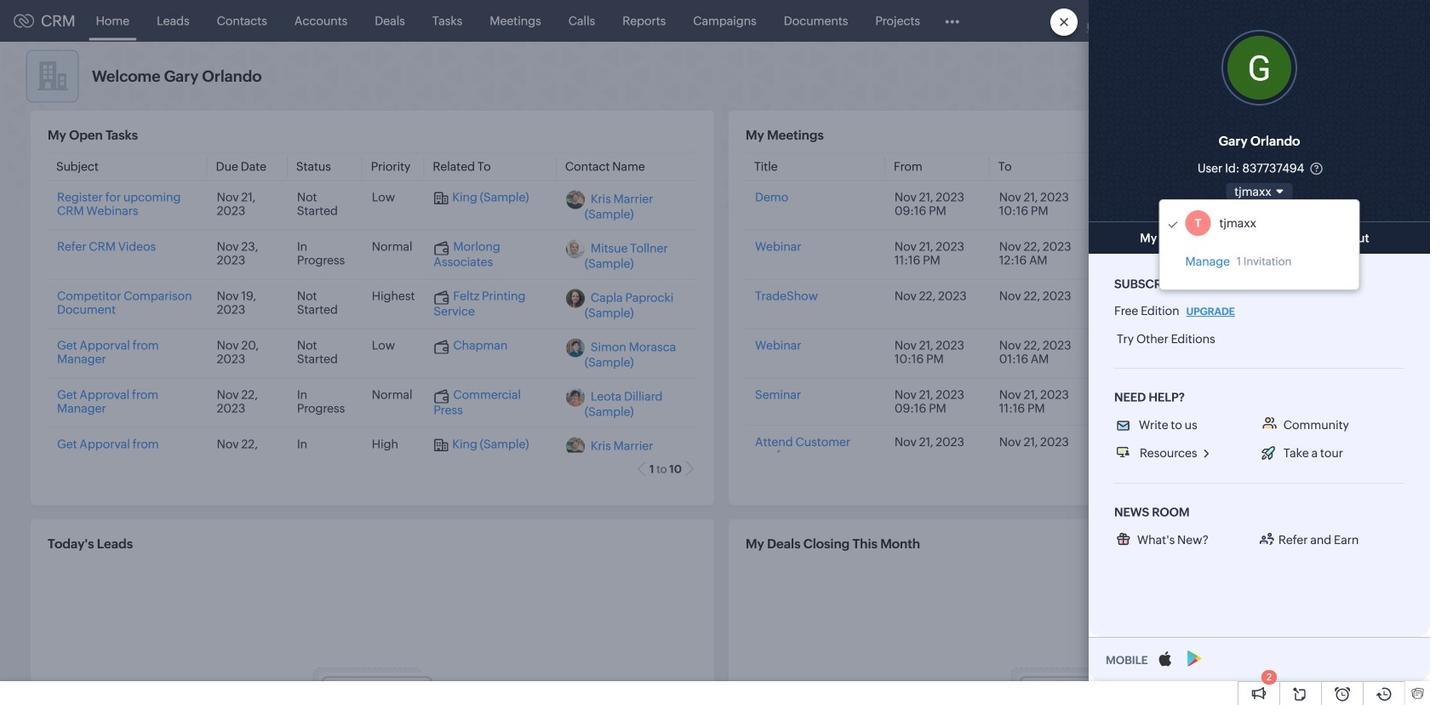 Task type: vqa. For each thing, say whether or not it's contained in the screenshot.
'field' in the right top of the page
yes



Task type: locate. For each thing, give the bounding box(es) containing it.
option
[[1160, 204, 1359, 242]]

None field
[[1159, 183, 1360, 200]]

logo image
[[14, 14, 34, 28]]

profile pic image
[[1222, 30, 1298, 106]]

calendar image
[[1250, 14, 1264, 28]]



